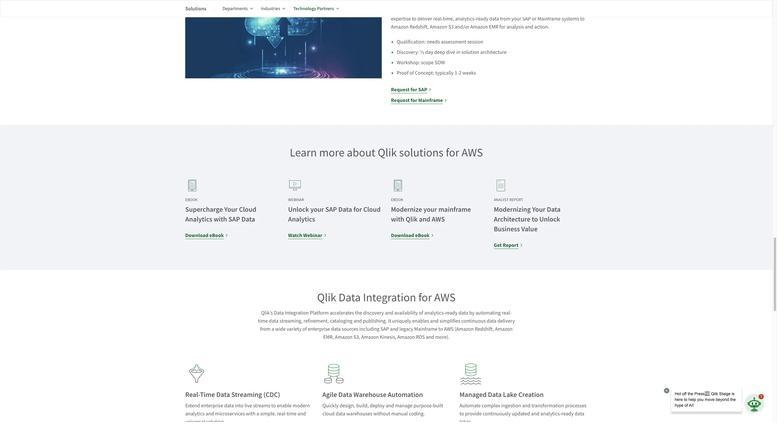 Task type: locate. For each thing, give the bounding box(es) containing it.
time
[[258, 318, 268, 325], [287, 411, 297, 418]]

automation
[[388, 391, 423, 400]]

your up value
[[533, 205, 546, 214]]

aws inside qlik's data integration platform accelerates the discovery and availability of analytics-ready data by automating real- time data streaming, refinement, cataloging and publishing. it uniquely enables and simplifies continuous data delivery from a wide variety of enterprise data sources including sap and legacy mainframe to aws (amazon redshift, amazon emr, amazon s3, amazon kinesis, amazon rds and more).
[[445, 326, 454, 333]]

sap inside ebook supercharge your cloud analytics with sap data
[[229, 215, 240, 224]]

&
[[401, 8, 404, 14]]

1 horizontal spatial including
[[506, 8, 526, 14]]

mainframe inside qlik's data integration platform accelerates the discovery and availability of analytics-ready data by automating real- time data streaming, refinement, cataloging and publishing. it uniquely enables and simplifies continuous data delivery from a wide variety of enterprise data sources including sap and legacy mainframe to aws (amazon redshift, amazon emr, amazon s3, amazon kinesis, amazon rds and more).
[[415, 326, 438, 333]]

0 vertical spatial integration
[[363, 291, 417, 305]]

data down "design,"
[[336, 411, 346, 418]]

and right enables
[[431, 318, 439, 325]]

to up 'simple,'
[[272, 403, 276, 410]]

to
[[412, 16, 417, 22], [581, 16, 585, 22], [532, 215, 539, 224], [439, 326, 443, 333], [272, 403, 276, 410], [460, 411, 465, 418]]

real- down the is
[[434, 16, 443, 22]]

with
[[214, 215, 227, 224], [391, 215, 405, 224], [246, 411, 256, 418]]

download down modernize
[[391, 232, 415, 239]]

provide
[[466, 411, 482, 418]]

aws
[[405, 8, 415, 14], [462, 146, 484, 160], [432, 215, 445, 224], [435, 291, 456, 305], [445, 326, 454, 333]]

1 vertical spatial real-
[[502, 310, 512, 317]]

qlik
[[391, 8, 400, 14], [378, 146, 397, 160], [406, 215, 418, 224], [318, 291, 337, 305]]

design,
[[340, 403, 356, 410]]

1 vertical spatial unlock
[[540, 215, 561, 224]]

2 cloud from the left
[[364, 205, 381, 214]]

data inside extend enterprise data into live streams to enable modern analytics and microservices with a simple, real-time and universal solution.
[[224, 403, 234, 410]]

1 horizontal spatial with
[[246, 411, 256, 418]]

value
[[522, 225, 538, 234]]

0 horizontal spatial your
[[225, 205, 238, 214]]

0 horizontal spatial unlock
[[288, 205, 309, 214]]

analytics
[[185, 215, 213, 224], [288, 215, 316, 224]]

solutions menu bar
[[185, 2, 348, 16]]

data down cataloging
[[331, 326, 341, 333]]

quickly
[[323, 403, 339, 410]]

your for unlock your sap data for cloud analytics
[[311, 205, 324, 214]]

0 horizontal spatial download ebook link
[[185, 232, 228, 240]]

0 vertical spatial webinar
[[288, 197, 304, 203]]

data
[[339, 205, 352, 214], [548, 205, 561, 214], [242, 215, 255, 224], [339, 291, 361, 305], [274, 310, 284, 317], [217, 391, 230, 400], [339, 391, 353, 400], [489, 391, 502, 400]]

0 vertical spatial request
[[391, 86, 410, 93]]

0 vertical spatial real-
[[434, 16, 443, 22]]

a
[[447, 8, 449, 14], [272, 326, 275, 333], [257, 411, 259, 418]]

your up analysis
[[512, 16, 522, 22]]

systems
[[562, 16, 580, 22]]

1 horizontal spatial unlock
[[540, 215, 561, 224]]

refinement,
[[304, 318, 329, 325]]

assessment
[[441, 39, 467, 45]]

continuously
[[483, 411, 511, 418]]

analytics- up and/or
[[456, 16, 477, 22]]

1 your from the left
[[225, 205, 238, 214]]

to up lakes.
[[460, 411, 465, 418]]

amazon right 's3,'
[[362, 334, 379, 341]]

1 horizontal spatial integration
[[363, 291, 417, 305]]

time inside qlik's data integration platform accelerates the discovery and availability of analytics-ready data by automating real- time data streaming, refinement, cataloging and publishing. it uniquely enables and simplifies continuous data delivery from a wide variety of enterprise data sources including sap and legacy mainframe to aws (amazon redshift, amazon emr, amazon s3, amazon kinesis, amazon rds and more).
[[258, 318, 268, 325]]

request down request for sap
[[391, 97, 410, 104]]

time for and
[[287, 411, 297, 418]]

to up value
[[532, 215, 539, 224]]

analytics- up enables
[[425, 310, 446, 317]]

1-
[[455, 70, 459, 77]]

uniquely
[[393, 318, 412, 325]]

discovery
[[364, 310, 384, 317]]

1 cloud from the left
[[239, 205, 257, 214]]

mainframe up action.
[[538, 16, 561, 22]]

of up enables
[[419, 310, 424, 317]]

enterprise down time
[[201, 403, 223, 410]]

2 horizontal spatial analytics-
[[541, 411, 562, 418]]

2
[[459, 70, 462, 77]]

day
[[426, 49, 434, 56]]

data inside ebook supercharge your cloud analytics with sap data
[[242, 215, 255, 224]]

time inside extend enterprise data into live streams to enable modern analytics and microservices with a simple, real-time and universal solution.
[[287, 411, 297, 418]]

download for with
[[391, 232, 415, 239]]

complex
[[482, 403, 501, 410]]

architecture
[[494, 215, 531, 224]]

0 horizontal spatial from
[[260, 326, 271, 333]]

your inside webinar unlock your sap data for cloud analytics
[[311, 205, 324, 214]]

0 horizontal spatial enterprise
[[201, 403, 223, 410]]

0 vertical spatial from
[[501, 16, 511, 22]]

request
[[391, 86, 410, 93], [391, 97, 410, 104]]

ready down trial
[[477, 16, 489, 22]]

a right the is
[[447, 8, 449, 14]]

the
[[355, 310, 363, 317]]

and up without
[[386, 403, 394, 410]]

dive
[[447, 49, 456, 56]]

1 horizontal spatial download
[[391, 232, 415, 239]]

session
[[468, 39, 484, 45]]

1 vertical spatial webinar
[[304, 232, 323, 239]]

enterprise
[[308, 326, 330, 333], [201, 403, 223, 410]]

0 vertical spatial report
[[510, 197, 524, 203]]

1 horizontal spatial of
[[410, 70, 414, 77]]

analytics- inside qlik & aws quickramp is a premium trial experience including software and subject matter expertise to deliver real-time, analytics-ready data from your sap or mainframe systems to amazon redshift, amazon s3 and/or amazon emr for analysis and action.
[[456, 16, 477, 22]]

2 vertical spatial ready
[[562, 411, 574, 418]]

2 vertical spatial mainframe
[[415, 326, 438, 333]]

integration up discovery
[[363, 291, 417, 305]]

data inside qlik's data integration platform accelerates the discovery and availability of analytics-ready data by automating real- time data streaming, refinement, cataloging and publishing. it uniquely enables and simplifies continuous data delivery from a wide variety of enterprise data sources including sap and legacy mainframe to aws (amazon redshift, amazon emr, amazon s3, amazon kinesis, amazon rds and more).
[[274, 310, 284, 317]]

2 download ebook from the left
[[391, 232, 430, 239]]

2 your from the left
[[533, 205, 546, 214]]

emr
[[490, 24, 499, 30]]

1 vertical spatial a
[[272, 326, 275, 333]]

2 vertical spatial a
[[257, 411, 259, 418]]

report for analyst report modernizing your data architecture to unlock business value
[[510, 197, 524, 203]]

from inside qlik's data integration platform accelerates the discovery and availability of analytics-ready data by automating real- time data streaming, refinement, cataloging and publishing. it uniquely enables and simplifies continuous data delivery from a wide variety of enterprise data sources including sap and legacy mainframe to aws (amazon redshift, amazon emr, amazon s3, amazon kinesis, amazon rds and more).
[[260, 326, 271, 333]]

your right modernize
[[424, 205, 438, 214]]

enterprise inside qlik's data integration platform accelerates the discovery and availability of analytics-ready data by automating real- time data streaming, refinement, cataloging and publishing. it uniquely enables and simplifies continuous data delivery from a wide variety of enterprise data sources including sap and legacy mainframe to aws (amazon redshift, amazon emr, amazon s3, amazon kinesis, amazon rds and more).
[[308, 326, 330, 333]]

2 horizontal spatial your
[[512, 16, 522, 22]]

report inside analyst report modernizing your data architecture to unlock business value
[[510, 197, 524, 203]]

2 vertical spatial analytics-
[[541, 411, 562, 418]]

manage
[[396, 403, 413, 410]]

streaming
[[232, 391, 262, 400]]

1 horizontal spatial download ebook link
[[391, 232, 434, 240]]

your up watch webinar link
[[311, 205, 324, 214]]

workshop:
[[397, 60, 420, 66]]

1 download from the left
[[185, 232, 209, 239]]

1 horizontal spatial ready
[[477, 16, 489, 22]]

2 vertical spatial of
[[303, 326, 307, 333]]

of
[[410, 70, 414, 77], [419, 310, 424, 317], [303, 326, 307, 333]]

departments
[[223, 6, 248, 12]]

download ebook link down modernize
[[391, 232, 434, 240]]

0 horizontal spatial integration
[[285, 310, 309, 317]]

report inside get report link
[[503, 242, 519, 249]]

integration inside qlik's data integration platform accelerates the discovery and availability of analytics-ready data by automating real- time data streaming, refinement, cataloging and publishing. it uniquely enables and simplifies continuous data delivery from a wide variety of enterprise data sources including sap and legacy mainframe to aws (amazon redshift, amazon emr, amazon s3, amazon kinesis, amazon rds and more).
[[285, 310, 309, 317]]

2 horizontal spatial with
[[391, 215, 405, 224]]

report up modernizing
[[510, 197, 524, 203]]

managed
[[460, 391, 487, 400]]

and right rds
[[426, 334, 435, 341]]

availability
[[395, 310, 418, 317]]

watch webinar
[[288, 232, 323, 239]]

your inside analyst report modernizing your data architecture to unlock business value
[[533, 205, 546, 214]]

agile
[[323, 391, 337, 400]]

request down proof
[[391, 86, 410, 93]]

amazon down legacy
[[398, 334, 415, 341]]

of right proof
[[410, 70, 414, 77]]

modernize
[[391, 205, 423, 214]]

your inside qlik & aws quickramp is a premium trial experience including software and subject matter expertise to deliver real-time, analytics-ready data from your sap or mainframe systems to amazon redshift, amazon s3 and/or amazon emr for analysis and action.
[[512, 16, 522, 22]]

analytics- inside automate complex ingestion and transformation processes to provide continuously updated and analytics-ready data lakes.
[[541, 411, 562, 418]]

cloud
[[239, 205, 257, 214], [364, 205, 381, 214]]

1 vertical spatial redshift,
[[475, 326, 495, 333]]

watch webinar link
[[288, 232, 327, 240]]

0 horizontal spatial your
[[311, 205, 324, 214]]

0 horizontal spatial real-
[[277, 411, 287, 418]]

to inside automate complex ingestion and transformation processes to provide continuously updated and analytics-ready data lakes.
[[460, 411, 465, 418]]

data down processes
[[575, 411, 585, 418]]

and up updated
[[523, 403, 531, 410]]

data inside automate complex ingestion and transformation processes to provide continuously updated and analytics-ready data lakes.
[[575, 411, 585, 418]]

qlik down modernize
[[406, 215, 418, 224]]

1 request from the top
[[391, 86, 410, 93]]

1 vertical spatial including
[[360, 326, 380, 333]]

0 vertical spatial time
[[258, 318, 268, 325]]

1 horizontal spatial analytics-
[[456, 16, 477, 22]]

trial
[[471, 8, 480, 14]]

from left wide
[[260, 326, 271, 333]]

purpose-
[[414, 403, 434, 410]]

real- inside qlik's data integration platform accelerates the discovery and availability of analytics-ready data by automating real- time data streaming, refinement, cataloging and publishing. it uniquely enables and simplifies continuous data delivery from a wide variety of enterprise data sources including sap and legacy mainframe to aws (amazon redshift, amazon emr, amazon s3, amazon kinesis, amazon rds and more).
[[502, 310, 512, 317]]

including down publishing.
[[360, 326, 380, 333]]

0 vertical spatial analytics-
[[456, 16, 477, 22]]

subject
[[556, 8, 572, 14]]

your inside ebook modernize your mainframe with qlik and aws
[[424, 205, 438, 214]]

for inside webinar unlock your sap data for cloud analytics
[[354, 205, 362, 214]]

analytics-
[[456, 16, 477, 22], [425, 310, 446, 317], [541, 411, 562, 418]]

redshift,
[[410, 24, 429, 30], [475, 326, 495, 333]]

1 horizontal spatial from
[[501, 16, 511, 22]]

is
[[442, 8, 446, 14]]

with down supercharge at the left of the page
[[214, 215, 227, 224]]

redshift, down continuous
[[475, 326, 495, 333]]

ebook down ebook supercharge your cloud analytics with sap data
[[210, 232, 224, 239]]

enterprise down the refinement,
[[308, 326, 330, 333]]

your
[[225, 205, 238, 214], [533, 205, 546, 214]]

time for data
[[258, 318, 268, 325]]

0 horizontal spatial download ebook
[[185, 232, 224, 239]]

data up emr
[[490, 16, 500, 22]]

processes
[[566, 403, 587, 410]]

2 analytics from the left
[[288, 215, 316, 224]]

to left deliver
[[412, 16, 417, 22]]

analysis
[[507, 24, 525, 30]]

qlik right about at the top left of the page
[[378, 146, 397, 160]]

with down the live
[[246, 411, 256, 418]]

download ebook
[[185, 232, 224, 239], [391, 232, 430, 239]]

integration up streaming, on the left of page
[[285, 310, 309, 317]]

and inside ebook modernize your mainframe with qlik and aws
[[420, 215, 431, 224]]

real- inside extend enterprise data into live streams to enable modern analytics and microservices with a simple, real-time and universal solution.
[[277, 411, 287, 418]]

including up analysis
[[506, 8, 526, 14]]

download for analytics
[[185, 232, 209, 239]]

a down streams
[[257, 411, 259, 418]]

0 horizontal spatial of
[[303, 326, 307, 333]]

your
[[512, 16, 522, 22], [311, 205, 324, 214], [424, 205, 438, 214]]

1 vertical spatial time
[[287, 411, 297, 418]]

2 horizontal spatial a
[[447, 8, 449, 14]]

get
[[494, 242, 502, 249]]

0 horizontal spatial with
[[214, 215, 227, 224]]

0 horizontal spatial download
[[185, 232, 209, 239]]

integration for platform
[[285, 310, 309, 317]]

1 horizontal spatial time
[[287, 411, 297, 418]]

analytics down supercharge at the left of the page
[[185, 215, 213, 224]]

download ebook link
[[185, 232, 228, 240], [391, 232, 434, 240]]

0 vertical spatial ready
[[477, 16, 489, 22]]

time
[[200, 391, 215, 400]]

real-
[[434, 16, 443, 22], [502, 310, 512, 317], [277, 411, 287, 418]]

analytics- down transformation
[[541, 411, 562, 418]]

1 horizontal spatial real-
[[434, 16, 443, 22]]

including inside qlik's data integration platform accelerates the discovery and availability of analytics-ready data by automating real- time data streaming, refinement, cataloging and publishing. it uniquely enables and simplifies continuous data delivery from a wide variety of enterprise data sources including sap and legacy mainframe to aws (amazon redshift, amazon emr, amazon s3, amazon kinesis, amazon rds and more).
[[360, 326, 380, 333]]

action.
[[535, 24, 550, 30]]

download ebook link down supercharge at the left of the page
[[185, 232, 228, 240]]

and down or
[[526, 24, 534, 30]]

download ebook down modernize
[[391, 232, 430, 239]]

(amazon
[[455, 326, 474, 333]]

experience
[[481, 8, 505, 14]]

mainframe
[[538, 16, 561, 22], [419, 97, 443, 104], [415, 326, 438, 333]]

1 horizontal spatial analytics
[[288, 215, 316, 224]]

ebook up supercharge at the left of the page
[[185, 197, 198, 203]]

2 download ebook link from the left
[[391, 232, 434, 240]]

0 horizontal spatial including
[[360, 326, 380, 333]]

1 vertical spatial analytics-
[[425, 310, 446, 317]]

0 vertical spatial a
[[447, 8, 449, 14]]

amazon left emr
[[471, 24, 488, 30]]

mainframe inside qlik & aws quickramp is a premium trial experience including software and subject matter expertise to deliver real-time, analytics-ready data from your sap or mainframe systems to amazon redshift, amazon s3 and/or amazon emr for analysis and action.
[[538, 16, 561, 22]]

webinar inside webinar unlock your sap data for cloud analytics
[[288, 197, 304, 203]]

ebook up modernize
[[391, 197, 404, 203]]

qlik inside ebook modernize your mainframe with qlik and aws
[[406, 215, 418, 224]]

of right the variety
[[303, 326, 307, 333]]

1 vertical spatial request
[[391, 97, 410, 104]]

0 horizontal spatial cloud
[[239, 205, 257, 214]]

0 vertical spatial enterprise
[[308, 326, 330, 333]]

2 download from the left
[[391, 232, 415, 239]]

qlik left &
[[391, 8, 400, 14]]

and inside quickly design, build, deploy and manage purpose-built cloud data warehouses without manual coding.
[[386, 403, 394, 410]]

with down modernize
[[391, 215, 405, 224]]

1 vertical spatial from
[[260, 326, 271, 333]]

your right supercharge at the left of the page
[[225, 205, 238, 214]]

1 vertical spatial integration
[[285, 310, 309, 317]]

1 horizontal spatial cloud
[[364, 205, 381, 214]]

s3,
[[354, 334, 361, 341]]

0 horizontal spatial ready
[[446, 310, 458, 317]]

download ebook for analytics
[[185, 232, 224, 239]]

2 horizontal spatial ready
[[562, 411, 574, 418]]

analytics up watch webinar
[[288, 215, 316, 224]]

data up microservices
[[224, 403, 234, 410]]

qlik's
[[261, 310, 273, 317]]

amazon
[[391, 24, 409, 30], [430, 24, 448, 30], [471, 24, 488, 30], [496, 326, 513, 333], [335, 334, 353, 341], [362, 334, 379, 341], [398, 334, 415, 341]]

1 horizontal spatial a
[[272, 326, 275, 333]]

1 horizontal spatial enterprise
[[308, 326, 330, 333]]

analytics inside webinar unlock your sap data for cloud analytics
[[288, 215, 316, 224]]

0 vertical spatial redshift,
[[410, 24, 429, 30]]

automating
[[476, 310, 501, 317]]

report right get
[[503, 242, 519, 249]]

integration for for
[[363, 291, 417, 305]]

enables
[[413, 318, 430, 325]]

from up analysis
[[501, 16, 511, 22]]

download down supercharge at the left of the page
[[185, 232, 209, 239]]

managed data lake creation
[[460, 391, 544, 400]]

2 request from the top
[[391, 97, 410, 104]]

enterprise inside extend enterprise data into live streams to enable modern analytics and microservices with a simple, real-time and universal solution.
[[201, 403, 223, 410]]

0 horizontal spatial redshift,
[[410, 24, 429, 30]]

to inside qlik's data integration platform accelerates the discovery and availability of analytics-ready data by automating real- time data streaming, refinement, cataloging and publishing. it uniquely enables and simplifies continuous data delivery from a wide variety of enterprise data sources including sap and legacy mainframe to aws (amazon redshift, amazon emr, amazon s3, amazon kinesis, amazon rds and more).
[[439, 326, 443, 333]]

1 download ebook link from the left
[[185, 232, 228, 240]]

time down enable
[[287, 411, 297, 418]]

needs
[[427, 39, 440, 45]]

0 horizontal spatial a
[[257, 411, 259, 418]]

and up it
[[385, 310, 394, 317]]

2 horizontal spatial real-
[[502, 310, 512, 317]]

1 vertical spatial ready
[[446, 310, 458, 317]]

1 analytics from the left
[[185, 215, 213, 224]]

redshift, down deliver
[[410, 24, 429, 30]]

mainframe down enables
[[415, 326, 438, 333]]

1 horizontal spatial your
[[533, 205, 546, 214]]

1 horizontal spatial your
[[424, 205, 438, 214]]

a inside qlik & aws quickramp is a premium trial experience including software and subject matter expertise to deliver real-time, analytics-ready data from your sap or mainframe systems to amazon redshift, amazon s3 and/or amazon emr for analysis and action.
[[447, 8, 449, 14]]

and down modernize
[[420, 215, 431, 224]]

0 vertical spatial mainframe
[[538, 16, 561, 22]]

0 horizontal spatial analytics-
[[425, 310, 446, 317]]

real- down enable
[[277, 411, 287, 418]]

aws inside qlik & aws quickramp is a premium trial experience including software and subject matter expertise to deliver real-time, analytics-ready data from your sap or mainframe systems to amazon redshift, amazon s3 and/or amazon emr for analysis and action.
[[405, 8, 415, 14]]

1 horizontal spatial download ebook
[[391, 232, 430, 239]]

0 vertical spatial including
[[506, 8, 526, 14]]

0 horizontal spatial time
[[258, 318, 268, 325]]

real-
[[185, 391, 200, 400]]

learn
[[290, 146, 317, 160]]

get report
[[494, 242, 519, 249]]

redshift, inside qlik & aws quickramp is a premium trial experience including software and subject matter expertise to deliver real-time, analytics-ready data from your sap or mainframe systems to amazon redshift, amazon s3 and/or amazon emr for analysis and action.
[[410, 24, 429, 30]]

1 vertical spatial enterprise
[[201, 403, 223, 410]]

2 vertical spatial real-
[[277, 411, 287, 418]]

ready down processes
[[562, 411, 574, 418]]

1 download ebook from the left
[[185, 232, 224, 239]]

ready up the simplifies
[[446, 310, 458, 317]]

amazon down sources
[[335, 334, 353, 341]]

universal
[[185, 419, 205, 423]]

mainframe down request for sap link
[[419, 97, 443, 104]]

data inside quickly design, build, deploy and manage purpose-built cloud data warehouses without manual coding.
[[336, 411, 346, 418]]

1 horizontal spatial redshift,
[[475, 326, 495, 333]]

request for request for sap
[[391, 86, 410, 93]]

a left wide
[[272, 326, 275, 333]]

1 vertical spatial report
[[503, 242, 519, 249]]

time down qlik's
[[258, 318, 268, 325]]

real- up delivery
[[502, 310, 512, 317]]

0 vertical spatial unlock
[[288, 205, 309, 214]]

download ebook down supercharge at the left of the page
[[185, 232, 224, 239]]

cloud inside webinar unlock your sap data for cloud analytics
[[364, 205, 381, 214]]

industries
[[261, 6, 280, 12]]

1 vertical spatial of
[[419, 310, 424, 317]]

to up the more).
[[439, 326, 443, 333]]

sap
[[523, 16, 531, 22], [419, 86, 428, 93], [326, 205, 337, 214], [229, 215, 240, 224], [381, 326, 389, 333]]

webinar
[[288, 197, 304, 203], [304, 232, 323, 239]]

0 horizontal spatial analytics
[[185, 215, 213, 224]]



Task type: vqa. For each thing, say whether or not it's contained in the screenshot.
Mainframe
yes



Task type: describe. For each thing, give the bounding box(es) containing it.
to down matter
[[581, 16, 585, 22]]

data left by
[[459, 310, 469, 317]]

enable
[[277, 403, 292, 410]]

(cdc)
[[264, 391, 280, 400]]

1 vertical spatial mainframe
[[419, 97, 443, 104]]

request for sap link
[[391, 86, 432, 94]]

get report link
[[494, 242, 523, 250]]

qlik's data integration platform accelerates the discovery and availability of analytics-ready data by automating real- time data streaming, refinement, cataloging and publishing. it uniquely enables and simplifies continuous data delivery from a wide variety of enterprise data sources including sap and legacy mainframe to aws (amazon redshift, amazon emr, amazon s3, amazon kinesis, amazon rds and more).
[[258, 310, 515, 341]]

cataloging
[[330, 318, 353, 325]]

rds
[[416, 334, 425, 341]]

with inside ebook modernize your mainframe with qlik and aws
[[391, 215, 405, 224]]

analytics
[[185, 411, 205, 418]]

ebook down ebook modernize your mainframe with qlik and aws
[[416, 232, 430, 239]]

technology
[[294, 5, 317, 12]]

analytics inside ebook supercharge your cloud analytics with sap data
[[185, 215, 213, 224]]

modern
[[293, 403, 310, 410]]

deliver
[[418, 16, 433, 22]]

request for mainframe link
[[391, 96, 448, 105]]

your inside ebook supercharge your cloud analytics with sap data
[[225, 205, 238, 214]]

qlik & aws quickramp is a premium trial experience including software and subject matter expertise to deliver real-time, analytics-ready data from your sap or mainframe systems to amazon redshift, amazon s3 and/or amazon emr for analysis and action.
[[391, 8, 588, 30]]

simple,
[[260, 411, 276, 418]]

from inside qlik & aws quickramp is a premium trial experience including software and subject matter expertise to deliver real-time, analytics-ready data from your sap or mainframe systems to amazon redshift, amazon s3 and/or amazon emr for analysis and action.
[[501, 16, 511, 22]]

download ebook link for with
[[185, 232, 228, 240]]

without
[[374, 411, 391, 418]]

data inside webinar unlock your sap data for cloud analytics
[[339, 205, 352, 214]]

data inside analyst report modernizing your data architecture to unlock business value
[[548, 205, 561, 214]]

download ebook link for qlik
[[391, 232, 434, 240]]

automate
[[460, 403, 481, 410]]

ebook inside ebook modernize your mainframe with qlik and aws
[[391, 197, 404, 203]]

qlik up platform
[[318, 291, 337, 305]]

analytics- inside qlik's data integration platform accelerates the discovery and availability of analytics-ready data by automating real- time data streaming, refinement, cataloging and publishing. it uniquely enables and simplifies continuous data delivery from a wide variety of enterprise data sources including sap and legacy mainframe to aws (amazon redshift, amazon emr, amazon s3, amazon kinesis, amazon rds and more).
[[425, 310, 446, 317]]

cloud inside ebook supercharge your cloud analytics with sap data
[[239, 205, 257, 214]]

ebook inside ebook supercharge your cloud analytics with sap data
[[185, 197, 198, 203]]

extend enterprise data into live streams to enable modern analytics and microservices with a simple, real-time and universal solution.
[[185, 403, 310, 423]]

time,
[[443, 16, 455, 22]]

download ebook for with
[[391, 232, 430, 239]]

warehouses
[[347, 411, 373, 418]]

streaming,
[[280, 318, 303, 325]]

2 horizontal spatial of
[[419, 310, 424, 317]]

including inside qlik & aws quickramp is a premium trial experience including software and subject matter expertise to deliver real-time, analytics-ready data from your sap or mainframe systems to amazon redshift, amazon s3 and/or amazon emr for analysis and action.
[[506, 8, 526, 14]]

software
[[527, 8, 546, 14]]

aws inside ebook modernize your mainframe with qlik and aws
[[432, 215, 445, 224]]

data down automating
[[487, 318, 497, 325]]

solutions
[[400, 146, 444, 160]]

sap inside qlik's data integration platform accelerates the discovery and availability of analytics-ready data by automating real- time data streaming, refinement, cataloging and publishing. it uniquely enables and simplifies continuous data delivery from a wide variety of enterprise data sources including sap and legacy mainframe to aws (amazon redshift, amazon emr, amazon s3, amazon kinesis, amazon rds and more).
[[381, 326, 389, 333]]

unlock inside webinar unlock your sap data for cloud analytics
[[288, 205, 309, 214]]

manual
[[392, 411, 408, 418]]

ebook modernize your mainframe with qlik and aws
[[391, 197, 472, 224]]

ready inside qlik's data integration platform accelerates the discovery and availability of analytics-ready data by automating real- time data streaming, refinement, cataloging and publishing. it uniquely enables and simplifies continuous data delivery from a wide variety of enterprise data sources including sap and legacy mainframe to aws (amazon redshift, amazon emr, amazon s3, amazon kinesis, amazon rds and more).
[[446, 310, 458, 317]]

deep
[[435, 49, 446, 56]]

analyst report modernizing your data architecture to unlock business value
[[494, 197, 561, 234]]

matter
[[573, 8, 588, 14]]

redshift, inside qlik's data integration platform accelerates the discovery and availability of analytics-ready data by automating real- time data streaming, refinement, cataloging and publishing. it uniquely enables and simplifies continuous data delivery from a wide variety of enterprise data sources including sap and legacy mainframe to aws (amazon redshift, amazon emr, amazon s3, amazon kinesis, amazon rds and more).
[[475, 326, 495, 333]]

real- for modern
[[277, 411, 287, 418]]

request for mainframe
[[391, 97, 443, 104]]

microservices
[[215, 411, 245, 418]]

real- for availability
[[502, 310, 512, 317]]

technology partners link
[[294, 2, 340, 16]]

and left subject
[[547, 8, 555, 14]]

simplifies
[[440, 318, 461, 325]]

ready inside automate complex ingestion and transformation processes to provide continuously updated and analytics-ready data lakes.
[[562, 411, 574, 418]]

discovery: ½ day deep dive in solution architecture
[[397, 49, 507, 56]]

½
[[421, 49, 425, 56]]

legacy
[[400, 326, 414, 333]]

data inside qlik & aws quickramp is a premium trial experience including software and subject matter expertise to deliver real-time, analytics-ready data from your sap or mainframe systems to amazon redshift, amazon s3 and/or amazon emr for analysis and action.
[[490, 16, 500, 22]]

transformation
[[532, 403, 565, 410]]

coding.
[[409, 411, 425, 418]]

proof
[[397, 70, 409, 77]]

real- inside qlik & aws quickramp is a premium trial experience including software and subject matter expertise to deliver real-time, analytics-ready data from your sap or mainframe systems to amazon redshift, amazon s3 and/or amazon emr for analysis and action.
[[434, 16, 443, 22]]

for inside qlik & aws quickramp is a premium trial experience including software and subject matter expertise to deliver real-time, analytics-ready data from your sap or mainframe systems to amazon redshift, amazon s3 and/or amazon emr for analysis and action.
[[500, 24, 506, 30]]

sap inside webinar unlock your sap data for cloud analytics
[[326, 205, 337, 214]]

mainframe
[[439, 205, 472, 214]]

by
[[470, 310, 475, 317]]

and down the
[[354, 318, 362, 325]]

accelerates
[[330, 310, 354, 317]]

and right updated
[[532, 411, 540, 418]]

warehouse
[[354, 391, 387, 400]]

or
[[533, 16, 537, 22]]

unlock inside analyst report modernizing your data architecture to unlock business value
[[540, 215, 561, 224]]

ready inside qlik & aws quickramp is a premium trial experience including software and subject matter expertise to deliver real-time, analytics-ready data from your sap or mainframe systems to amazon redshift, amazon s3 and/or amazon emr for analysis and action.
[[477, 16, 489, 22]]

premium
[[450, 8, 470, 14]]

sow
[[435, 60, 445, 66]]

solution
[[462, 49, 480, 56]]

0 vertical spatial of
[[410, 70, 414, 77]]

variety
[[287, 326, 302, 333]]

with inside ebook supercharge your cloud analytics with sap data
[[214, 215, 227, 224]]

and/or
[[455, 24, 470, 30]]

modernizing
[[494, 205, 531, 214]]

lake
[[504, 391, 518, 400]]

deploy
[[370, 403, 385, 410]]

a inside extend enterprise data into live streams to enable modern analytics and microservices with a simple, real-time and universal solution.
[[257, 411, 259, 418]]

with inside extend enterprise data into live streams to enable modern analytics and microservices with a simple, real-time and universal solution.
[[246, 411, 256, 418]]

to inside extend enterprise data into live streams to enable modern analytics and microservices with a simple, real-time and universal solution.
[[272, 403, 276, 410]]

request for request for mainframe
[[391, 97, 410, 104]]

and down modern
[[298, 411, 306, 418]]

concept:
[[415, 70, 435, 77]]

creation
[[519, 391, 544, 400]]

typically
[[436, 70, 454, 77]]

report for get report
[[503, 242, 519, 249]]

your for modernize your mainframe with qlik and aws
[[424, 205, 438, 214]]

proof of concept: typically 1-2 weeks
[[397, 70, 477, 77]]

in
[[457, 49, 461, 56]]

quickramp
[[416, 8, 441, 14]]

a inside qlik's data integration platform accelerates the discovery and availability of analytics-ready data by automating real- time data streaming, refinement, cataloging and publishing. it uniquely enables and simplifies continuous data delivery from a wide variety of enterprise data sources including sap and legacy mainframe to aws (amazon redshift, amazon emr, amazon s3, amazon kinesis, amazon rds and more).
[[272, 326, 275, 333]]

amazon left s3
[[430, 24, 448, 30]]

streams
[[253, 403, 271, 410]]

webinar unlock your sap data for cloud analytics
[[288, 197, 381, 224]]

weeks
[[463, 70, 477, 77]]

watch
[[288, 232, 303, 239]]

ebook supercharge your cloud analytics with sap data
[[185, 197, 257, 224]]

business
[[494, 225, 521, 234]]

sources
[[342, 326, 359, 333]]

s3
[[449, 24, 454, 30]]

automate complex ingestion and transformation processes to provide continuously updated and analytics-ready data lakes.
[[460, 403, 587, 423]]

expertise
[[391, 16, 411, 22]]

architecture
[[481, 49, 507, 56]]

to inside analyst report modernizing your data architecture to unlock business value
[[532, 215, 539, 224]]

platform
[[310, 310, 329, 317]]

data down qlik's
[[269, 318, 279, 325]]

analyst
[[494, 197, 509, 203]]

kinesis,
[[380, 334, 397, 341]]

real-time data streaming (cdc)
[[185, 391, 280, 400]]

amazon down expertise
[[391, 24, 409, 30]]

supercharge
[[185, 205, 223, 214]]

it
[[389, 318, 392, 325]]

sap inside qlik & aws quickramp is a premium trial experience including software and subject matter expertise to deliver real-time, analytics-ready data from your sap or mainframe systems to amazon redshift, amazon s3 and/or amazon emr for analysis and action.
[[523, 16, 531, 22]]

built
[[434, 403, 444, 410]]

qlik inside qlik & aws quickramp is a premium trial experience including software and subject matter expertise to deliver real-time, analytics-ready data from your sap or mainframe systems to amazon redshift, amazon s3 and/or amazon emr for analysis and action.
[[391, 8, 400, 14]]

learn more about qlik solutions for aws
[[290, 146, 484, 160]]

agile data warehouse automation
[[323, 391, 423, 400]]

amazon down delivery
[[496, 326, 513, 333]]

continuous
[[462, 318, 486, 325]]

and down it
[[391, 326, 399, 333]]

live
[[245, 403, 252, 410]]

and up solution.
[[206, 411, 214, 418]]

solutions
[[185, 5, 207, 12]]

technology partners
[[294, 5, 334, 12]]



